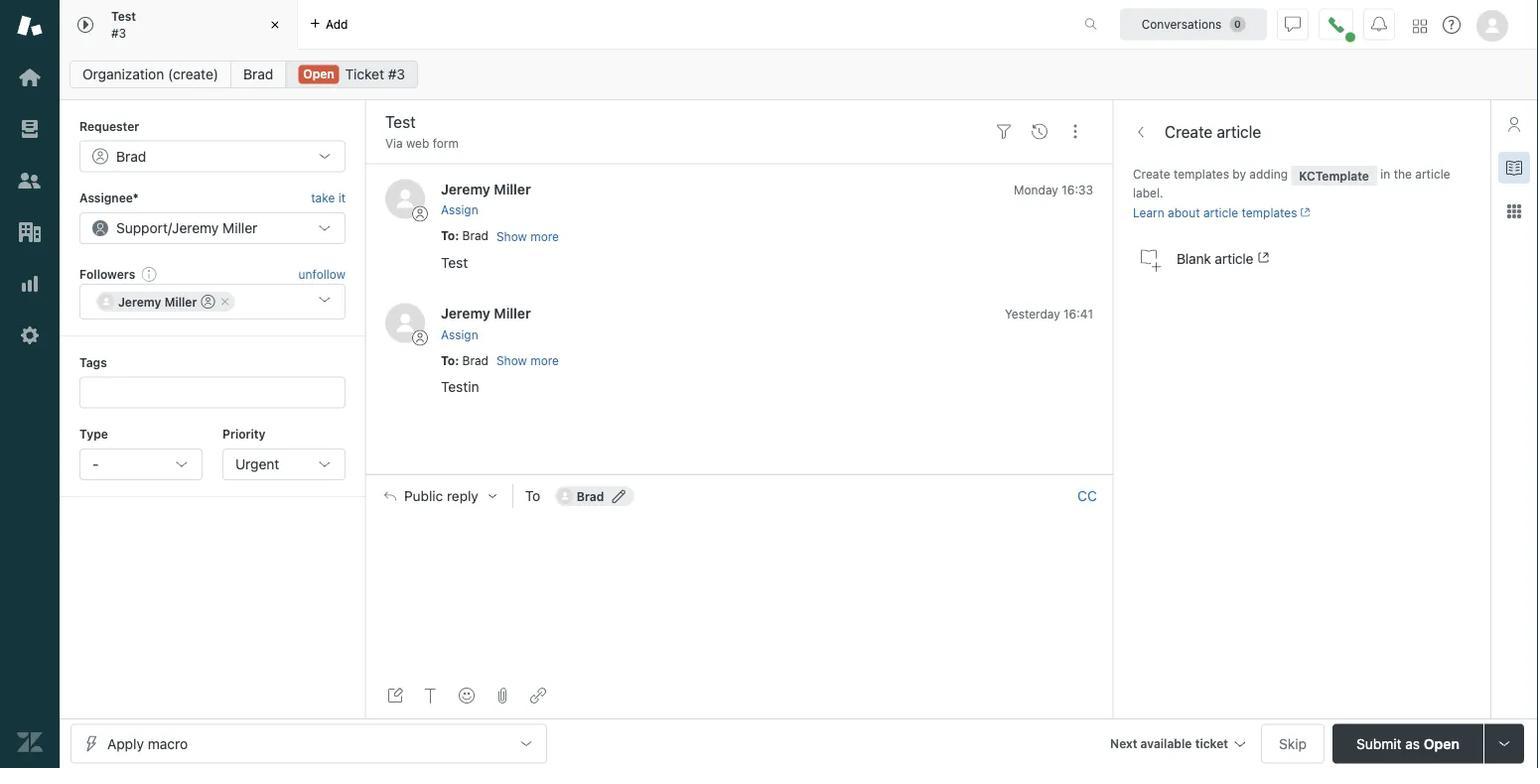 Task type: describe. For each thing, give the bounding box(es) containing it.
article up by
[[1217, 122, 1262, 141]]

public
[[404, 488, 443, 504]]

next available ticket button
[[1102, 725, 1254, 767]]

unfollow button
[[299, 265, 346, 283]]

-
[[92, 456, 99, 473]]

to for testin
[[441, 353, 455, 367]]

miller inside option
[[165, 295, 197, 309]]

format text image
[[423, 688, 439, 704]]

assignee*
[[79, 191, 139, 205]]

(create)
[[168, 66, 219, 82]]

next
[[1111, 738, 1138, 752]]

brad inside secondary element
[[243, 66, 274, 82]]

create for create templates by adding kctemplate
[[1133, 168, 1171, 181]]

conversations
[[1142, 17, 1222, 31]]

next available ticket
[[1111, 738, 1229, 752]]

secondary element
[[60, 55, 1539, 94]]

jeremy miller option
[[96, 292, 235, 312]]

apply
[[107, 736, 144, 753]]

(opens in a new tab) image
[[1298, 208, 1311, 218]]

create article
[[1165, 122, 1262, 141]]

skip
[[1280, 736, 1307, 753]]

yesterday 16:41
[[1005, 307, 1094, 321]]

jeremy up testin
[[441, 305, 491, 321]]

via
[[385, 137, 403, 151]]

test for test
[[441, 254, 468, 271]]

ticket #3
[[345, 66, 405, 82]]

kctemplate
[[1300, 169, 1370, 183]]

submit as open
[[1357, 736, 1460, 753]]

urgent
[[235, 456, 279, 473]]

test #3
[[111, 10, 136, 40]]

web
[[406, 137, 429, 151]]

organization (create) button
[[70, 61, 232, 88]]

admin image
[[17, 323, 43, 349]]

Monday 16:33 text field
[[1014, 183, 1094, 197]]

show for test
[[497, 230, 527, 244]]

organization
[[82, 66, 164, 82]]

millerjeremy500@gmail.com image
[[98, 294, 114, 310]]

type
[[79, 428, 108, 442]]

add
[[326, 17, 348, 31]]

by
[[1233, 168, 1247, 181]]

adding
[[1250, 168, 1288, 181]]

article right about
[[1204, 206, 1239, 219]]

hide composer image
[[732, 467, 748, 483]]

insert emojis image
[[459, 688, 475, 704]]

support
[[116, 220, 168, 236]]

conversationlabel log
[[366, 163, 1114, 475]]

tags
[[79, 356, 107, 370]]

knowledge image
[[1507, 160, 1523, 176]]

Subject field
[[381, 110, 982, 134]]

take it button
[[311, 188, 346, 208]]

to for test
[[441, 229, 455, 243]]

reporting image
[[17, 271, 43, 297]]

events image
[[1032, 124, 1048, 140]]

#3 for test #3
[[111, 26, 126, 40]]

views image
[[17, 116, 43, 142]]

blank
[[1177, 250, 1212, 267]]

get started image
[[17, 65, 43, 90]]

learn about article templates link
[[1133, 206, 1311, 219]]

1 vertical spatial templates
[[1242, 206, 1298, 219]]

klobrad84@gmail.com image
[[557, 489, 573, 504]]

draft mode image
[[387, 688, 403, 704]]

avatar image for test
[[385, 179, 425, 219]]

customers image
[[17, 168, 43, 194]]

cc button
[[1078, 488, 1098, 505]]

tab containing test
[[60, 0, 298, 50]]

in the article label.
[[1133, 168, 1451, 200]]

zendesk support image
[[17, 13, 43, 39]]

zendesk products image
[[1414, 19, 1428, 33]]

button displays agent's chat status as invisible. image
[[1285, 16, 1301, 32]]

learn
[[1133, 206, 1165, 219]]

organizations image
[[17, 220, 43, 245]]

to : brad show more for test
[[441, 229, 559, 244]]

ticket
[[1196, 738, 1229, 752]]

testin
[[441, 379, 479, 395]]

show more button for testin
[[497, 352, 559, 370]]

assign button for testin
[[441, 326, 479, 344]]

avatar image for testin
[[385, 304, 425, 343]]

Yesterday 16:41 text field
[[1005, 307, 1094, 321]]

: for testin
[[455, 353, 459, 367]]

in
[[1381, 168, 1391, 181]]

remove image
[[219, 296, 231, 308]]

jeremy inside assignee* element
[[172, 220, 219, 236]]

templates inside create templates by adding kctemplate
[[1174, 168, 1230, 181]]

show more button for test
[[497, 228, 559, 246]]

add button
[[298, 0, 360, 49]]

jeremy miller link for testin
[[441, 305, 531, 321]]

blank article
[[1177, 250, 1254, 267]]

create for create article
[[1165, 122, 1213, 141]]

main element
[[0, 0, 60, 769]]

tabs tab list
[[60, 0, 1064, 50]]

back image
[[1133, 124, 1149, 140]]

notifications image
[[1372, 16, 1388, 32]]

yesterday
[[1005, 307, 1061, 321]]

macro
[[148, 736, 188, 753]]

apps image
[[1507, 204, 1523, 220]]

assignee* element
[[79, 212, 346, 244]]

add link (cmd k) image
[[530, 688, 546, 704]]



Task type: vqa. For each thing, say whether or not it's contained in the screenshot.
Any corresponding to Priority
no



Task type: locate. For each thing, give the bounding box(es) containing it.
open
[[303, 67, 334, 81], [1424, 736, 1460, 753]]

miller
[[494, 181, 531, 197], [223, 220, 258, 236], [165, 295, 197, 309], [494, 305, 531, 321]]

- button
[[79, 449, 203, 481]]

assign button down form
[[441, 201, 479, 219]]

show
[[497, 230, 527, 244], [497, 354, 527, 368]]

show for testin
[[497, 354, 527, 368]]

more for testin
[[531, 354, 559, 368]]

jeremy miller link up testin
[[441, 305, 531, 321]]

1 horizontal spatial test
[[441, 254, 468, 271]]

1 show more button from the top
[[497, 228, 559, 246]]

1 horizontal spatial #3
[[388, 66, 405, 82]]

filter image
[[996, 124, 1012, 140]]

assign
[[441, 203, 479, 217], [441, 328, 479, 342]]

form
[[433, 137, 459, 151]]

conversations button
[[1121, 8, 1268, 40]]

create inside create templates by adding kctemplate
[[1133, 168, 1171, 181]]

jeremy down info on adding followers icon
[[118, 295, 161, 309]]

brad inside requester element
[[116, 148, 146, 164]]

0 vertical spatial :
[[455, 229, 459, 243]]

templates down 'in the article label.'
[[1242, 206, 1298, 219]]

organization (create)
[[82, 66, 219, 82]]

1 to : brad show more from the top
[[441, 229, 559, 244]]

1 vertical spatial open
[[1424, 736, 1460, 753]]

it
[[338, 191, 346, 205]]

displays possible ticket submission types image
[[1497, 737, 1513, 753]]

0 vertical spatial create
[[1165, 122, 1213, 141]]

2 to : brad show more from the top
[[441, 353, 559, 368]]

1 jeremy miller link from the top
[[441, 181, 531, 197]]

#3 up organization
[[111, 26, 126, 40]]

create right back 'image'
[[1165, 122, 1213, 141]]

1 show from the top
[[497, 230, 527, 244]]

#3 inside 'test #3'
[[111, 26, 126, 40]]

jeremy miller assign
[[441, 181, 531, 217], [441, 305, 531, 342]]

test
[[111, 10, 136, 23], [441, 254, 468, 271]]

to : brad show more for testin
[[441, 353, 559, 368]]

1 vertical spatial avatar image
[[385, 304, 425, 343]]

avatar image
[[385, 179, 425, 219], [385, 304, 425, 343]]

0 vertical spatial open
[[303, 67, 334, 81]]

assign up testin
[[441, 328, 479, 342]]

0 vertical spatial avatar image
[[385, 179, 425, 219]]

as
[[1406, 736, 1421, 753]]

close image
[[265, 15, 285, 35]]

1 vertical spatial show more button
[[497, 352, 559, 370]]

1 assign from the top
[[441, 203, 479, 217]]

test for test #3
[[111, 10, 136, 23]]

1 more from the top
[[531, 230, 559, 244]]

1 vertical spatial #3
[[388, 66, 405, 82]]

0 vertical spatial test
[[111, 10, 136, 23]]

jeremy miller
[[118, 295, 197, 309]]

to up testin
[[441, 353, 455, 367]]

1 vertical spatial assign button
[[441, 326, 479, 344]]

public reply
[[404, 488, 479, 504]]

:
[[455, 229, 459, 243], [455, 353, 459, 367]]

requester
[[79, 119, 139, 133]]

jeremy miller assign up testin
[[441, 305, 531, 342]]

0 vertical spatial show
[[497, 230, 527, 244]]

jeremy down form
[[441, 181, 491, 197]]

jeremy
[[441, 181, 491, 197], [172, 220, 219, 236], [118, 295, 161, 309], [441, 305, 491, 321]]

1 vertical spatial test
[[441, 254, 468, 271]]

via web form
[[385, 137, 459, 151]]

jeremy inside option
[[118, 295, 161, 309]]

skip button
[[1262, 725, 1325, 764]]

2 avatar image from the top
[[385, 304, 425, 343]]

followers
[[79, 267, 135, 281]]

1 vertical spatial assign
[[441, 328, 479, 342]]

0 vertical spatial templates
[[1174, 168, 1230, 181]]

tab
[[60, 0, 298, 50]]

more
[[531, 230, 559, 244], [531, 354, 559, 368]]

assign for testin
[[441, 328, 479, 342]]

jeremy miller link down form
[[441, 181, 531, 197]]

1 vertical spatial jeremy miller link
[[441, 305, 531, 321]]

show more button
[[497, 228, 559, 246], [497, 352, 559, 370]]

ticket actions image
[[1068, 124, 1084, 140]]

customer context image
[[1507, 116, 1523, 132]]

2 vertical spatial to
[[525, 488, 541, 504]]

to down form
[[441, 229, 455, 243]]

test inside tab
[[111, 10, 136, 23]]

article inside 'in the article label.'
[[1416, 168, 1451, 181]]

apply macro
[[107, 736, 188, 753]]

templates
[[1174, 168, 1230, 181], [1242, 206, 1298, 219]]

priority
[[223, 428, 266, 442]]

0 vertical spatial jeremy miller link
[[441, 181, 531, 197]]

take
[[311, 191, 335, 205]]

unfollow
[[299, 267, 346, 281]]

article right blank
[[1215, 250, 1254, 267]]

0 vertical spatial to : brad show more
[[441, 229, 559, 244]]

jeremy miller assign down form
[[441, 181, 531, 217]]

get help image
[[1443, 16, 1461, 34]]

submit
[[1357, 736, 1402, 753]]

miller inside assignee* element
[[223, 220, 258, 236]]

0 vertical spatial assign
[[441, 203, 479, 217]]

monday 16:33
[[1014, 183, 1094, 197]]

#3 inside secondary element
[[388, 66, 405, 82]]

edit user image
[[612, 490, 626, 503]]

to left klobrad84@gmail.com icon
[[525, 488, 541, 504]]

#3 for ticket #3
[[388, 66, 405, 82]]

assign for test
[[441, 203, 479, 217]]

2 more from the top
[[531, 354, 559, 368]]

2 assign from the top
[[441, 328, 479, 342]]

assign down form
[[441, 203, 479, 217]]

blank article link
[[1115, 231, 1491, 287]]

article
[[1217, 122, 1262, 141], [1416, 168, 1451, 181], [1204, 206, 1239, 219], [1215, 250, 1254, 267]]

jeremy miller assign for test
[[441, 181, 531, 217]]

cc
[[1078, 488, 1098, 504]]

create up label.
[[1133, 168, 1171, 181]]

ticket
[[345, 66, 384, 82]]

info on adding followers image
[[141, 266, 157, 282]]

jeremy miller link
[[441, 181, 531, 197], [441, 305, 531, 321]]

learn about article templates
[[1133, 206, 1298, 219]]

urgent button
[[223, 449, 346, 481]]

: for test
[[455, 229, 459, 243]]

more for test
[[531, 230, 559, 244]]

: up testin
[[455, 353, 459, 367]]

1 : from the top
[[455, 229, 459, 243]]

2 jeremy miller assign from the top
[[441, 305, 531, 342]]

open right as
[[1424, 736, 1460, 753]]

1 vertical spatial show
[[497, 354, 527, 368]]

0 horizontal spatial templates
[[1174, 168, 1230, 181]]

/
[[168, 220, 172, 236]]

about
[[1168, 206, 1201, 219]]

2 assign button from the top
[[441, 326, 479, 344]]

zendesk image
[[17, 730, 43, 756]]

0 vertical spatial #3
[[111, 26, 126, 40]]

1 vertical spatial to : brad show more
[[441, 353, 559, 368]]

1 vertical spatial more
[[531, 354, 559, 368]]

templates left by
[[1174, 168, 1230, 181]]

reply
[[447, 488, 479, 504]]

test inside conversationlabel log
[[441, 254, 468, 271]]

1 avatar image from the top
[[385, 179, 425, 219]]

brad link
[[231, 61, 286, 88]]

2 show more button from the top
[[497, 352, 559, 370]]

16:41
[[1064, 307, 1094, 321]]

1 vertical spatial to
[[441, 353, 455, 367]]

1 vertical spatial :
[[455, 353, 459, 367]]

0 horizontal spatial open
[[303, 67, 334, 81]]

to
[[441, 229, 455, 243], [441, 353, 455, 367], [525, 488, 541, 504]]

1 vertical spatial jeremy miller assign
[[441, 305, 531, 342]]

to : brad show more
[[441, 229, 559, 244], [441, 353, 559, 368]]

1 assign button from the top
[[441, 201, 479, 219]]

0 horizontal spatial test
[[111, 10, 136, 23]]

the
[[1394, 168, 1413, 181]]

assign button up testin
[[441, 326, 479, 344]]

0 vertical spatial show more button
[[497, 228, 559, 246]]

: down form
[[455, 229, 459, 243]]

0 vertical spatial to
[[441, 229, 455, 243]]

jeremy miller assign for testin
[[441, 305, 531, 342]]

2 : from the top
[[455, 353, 459, 367]]

assign button
[[441, 201, 479, 219], [441, 326, 479, 344]]

0 vertical spatial assign button
[[441, 201, 479, 219]]

add attachment image
[[495, 688, 511, 704]]

2 jeremy miller link from the top
[[441, 305, 531, 321]]

0 vertical spatial more
[[531, 230, 559, 244]]

1 vertical spatial create
[[1133, 168, 1171, 181]]

followers element
[[79, 284, 346, 320]]

16:33
[[1062, 183, 1094, 197]]

0 vertical spatial jeremy miller assign
[[441, 181, 531, 217]]

open inside secondary element
[[303, 67, 334, 81]]

open left ticket
[[303, 67, 334, 81]]

1 jeremy miller assign from the top
[[441, 181, 531, 217]]

2 show from the top
[[497, 354, 527, 368]]

available
[[1141, 738, 1193, 752]]

article right the
[[1416, 168, 1451, 181]]

#3 right ticket
[[388, 66, 405, 82]]

requester element
[[79, 140, 346, 172]]

support / jeremy miller
[[116, 220, 258, 236]]

brad
[[243, 66, 274, 82], [116, 148, 146, 164], [462, 229, 489, 243], [462, 353, 489, 367], [577, 490, 604, 503]]

take it
[[311, 191, 346, 205]]

monday
[[1014, 183, 1059, 197]]

1 horizontal spatial open
[[1424, 736, 1460, 753]]

1 horizontal spatial templates
[[1242, 206, 1298, 219]]

create
[[1165, 122, 1213, 141], [1133, 168, 1171, 181]]

public reply button
[[367, 476, 512, 517]]

assign button for test
[[441, 201, 479, 219]]

#3
[[111, 26, 126, 40], [388, 66, 405, 82]]

create templates by adding kctemplate
[[1133, 168, 1370, 183]]

user is an agent image
[[201, 295, 215, 309]]

0 horizontal spatial #3
[[111, 26, 126, 40]]

label.
[[1133, 186, 1164, 200]]

jeremy right support
[[172, 220, 219, 236]]

jeremy miller link for test
[[441, 181, 531, 197]]



